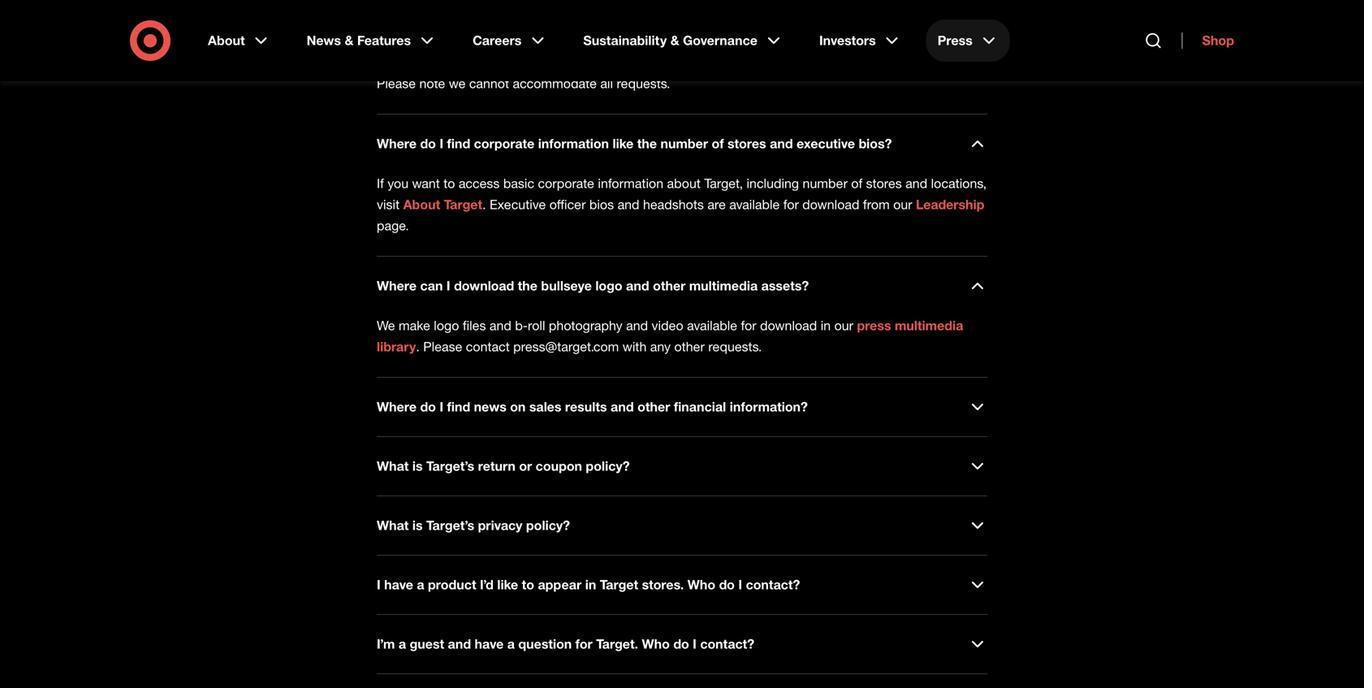 Task type: vqa. For each thing, say whether or not it's contained in the screenshot.
'Open' corresponding to Open Story, launched in February 2020, is a line of premium luggage made for travel lovers by travel lovers. The luggage, backpacks, garme
no



Task type: locate. For each thing, give the bounding box(es) containing it.
logo left "files"
[[434, 318, 459, 333]]

and inside about target . executive officer bios and headshots are available for download from our leadership page.
[[618, 197, 640, 212]]

0 vertical spatial what
[[377, 458, 409, 474]]

1 horizontal spatial multimedia
[[895, 318, 964, 333]]

0 vertical spatial is
[[413, 458, 423, 474]]

target.
[[596, 636, 639, 652]]

0 horizontal spatial the
[[518, 278, 538, 294]]

1 vertical spatial number
[[803, 175, 848, 191]]

0 vertical spatial stores
[[728, 136, 766, 151]]

0 horizontal spatial on
[[510, 399, 526, 415]]

number down executive
[[803, 175, 848, 191]]

0 vertical spatial download
[[803, 197, 860, 212]]

the
[[707, 20, 726, 36], [637, 136, 657, 151], [518, 278, 538, 294]]

about inside about target . executive officer bios and headshots are available for download from our leadership page.
[[403, 197, 440, 212]]

to left appear
[[522, 577, 535, 593]]

visit up page.
[[377, 197, 400, 212]]

0 vertical spatial please
[[377, 76, 416, 91]]

who
[[688, 577, 716, 593], [642, 636, 670, 652]]

for down including
[[784, 197, 799, 212]]

news
[[474, 399, 507, 415]]

1 horizontal spatial like
[[613, 136, 634, 151]]

0 vertical spatial policy?
[[586, 458, 630, 474]]

note
[[420, 76, 445, 91]]

accommodate
[[513, 76, 597, 91]]

contact?
[[746, 577, 800, 593], [700, 636, 755, 652]]

1 vertical spatial visit
[[377, 197, 400, 212]]

and inside if you want to access basic corporate information about target, including number of stores and locations, visit
[[906, 175, 928, 191]]

bios?
[[859, 136, 892, 151]]

2 vertical spatial the
[[518, 278, 538, 294]]

multimedia right press
[[895, 318, 964, 333]]

for
[[784, 197, 799, 212], [741, 318, 757, 333], [576, 636, 593, 652]]

news & features link
[[295, 19, 448, 62]]

executive
[[490, 197, 546, 212]]

visit inside if you want to access basic corporate information about target, including number of stores and locations, visit
[[377, 197, 400, 212]]

have left question
[[475, 636, 504, 652]]

find for corporate
[[447, 136, 471, 151]]

of down bios? at the right top
[[852, 175, 863, 191]]

target's left return on the bottom
[[426, 458, 475, 474]]

a
[[885, 20, 892, 36], [417, 577, 424, 593], [399, 636, 406, 652], [507, 636, 515, 652]]

leadership link
[[916, 197, 985, 212]]

please down interview.
[[377, 76, 416, 91]]

to
[[953, 0, 965, 15], [626, 20, 637, 36], [823, 20, 834, 36], [444, 175, 455, 191], [522, 577, 535, 593]]

0 horizontal spatial who
[[642, 636, 670, 652]]

where do i find news on sales results and other financial information? button
[[377, 397, 988, 417]]

1 & from the left
[[345, 32, 354, 48]]

visit right request
[[896, 20, 919, 36]]

1 horizontal spatial have
[[475, 636, 504, 652]]

the left bullseye
[[518, 278, 538, 294]]

0 horizontal spatial multimedia
[[689, 278, 758, 294]]

multimedia inside dropdown button
[[689, 278, 758, 294]]

our right from
[[894, 197, 913, 212]]

in right appear
[[585, 577, 596, 593]]

0 horizontal spatial visit
[[377, 197, 400, 212]]

on left duty
[[774, 20, 788, 36]]

and up leadership
[[906, 175, 928, 191]]

or right return on the bottom
[[519, 458, 532, 474]]

0 vertical spatial have
[[384, 577, 413, 593]]

0 vertical spatial multimedia
[[689, 278, 758, 294]]

news & features
[[307, 32, 411, 48]]

where down library
[[377, 399, 417, 415]]

where inside where do i find news on sales results and other financial information? dropdown button
[[377, 399, 417, 415]]

0 horizontal spatial requests.
[[617, 76, 671, 91]]

target's left privacy
[[426, 517, 475, 533]]

stores up target,
[[728, 136, 766, 151]]

other
[[653, 278, 686, 294], [675, 339, 705, 355], [638, 399, 670, 415]]

who right stores.
[[688, 577, 716, 593]]

1 vertical spatial find
[[447, 399, 471, 415]]

1 horizontal spatial target
[[600, 577, 639, 593]]

information up 'bios'
[[598, 175, 664, 191]]

target down access
[[444, 197, 483, 212]]

where inside 'where can i download the bullseye logo and other multimedia assets?' dropdown button
[[377, 278, 417, 294]]

1 target's from the top
[[426, 458, 475, 474]]

find for news
[[447, 399, 471, 415]]

i right can
[[447, 278, 451, 294]]

1 horizontal spatial who
[[688, 577, 716, 593]]

on inside dropdown button
[[510, 399, 526, 415]]

0 vertical spatial .
[[483, 197, 486, 212]]

other right any
[[675, 339, 705, 355]]

0 horizontal spatial number
[[661, 136, 708, 151]]

1 horizontal spatial the
[[637, 136, 657, 151]]

or left press
[[923, 20, 934, 36]]

1 horizontal spatial visit
[[896, 20, 919, 36]]

stores inside if you want to access basic corporate information about target, including number of stores and locations, visit
[[866, 175, 902, 191]]

requests. up information?
[[709, 339, 762, 355]]

what inside "dropdown button"
[[377, 458, 409, 474]]

with
[[680, 20, 704, 36], [623, 339, 647, 355]]

for inside about target . executive officer bios and headshots are available for download from our leadership page.
[[784, 197, 799, 212]]

and up including
[[770, 136, 793, 151]]

with inside to locate and contact your nearest store. ask to speak with the leader on duty to request a visit or interview.
[[680, 20, 704, 36]]

leadership
[[916, 197, 985, 212]]

press multimedia library
[[377, 318, 964, 355]]

information up officer
[[538, 136, 609, 151]]

0 horizontal spatial in
[[585, 577, 596, 593]]

information inside dropdown button
[[538, 136, 609, 151]]

for inside dropdown button
[[576, 636, 593, 652]]

0 vertical spatial contact
[[442, 20, 485, 36]]

can
[[420, 278, 443, 294]]

requests. right "all"
[[617, 76, 671, 91]]

0 horizontal spatial have
[[384, 577, 413, 593]]

of
[[712, 136, 724, 151], [852, 175, 863, 191]]

2 horizontal spatial for
[[784, 197, 799, 212]]

our left press
[[835, 318, 854, 333]]

0 vertical spatial like
[[613, 136, 634, 151]]

where up you
[[377, 136, 417, 151]]

1 horizontal spatial of
[[852, 175, 863, 191]]

investors link
[[808, 19, 914, 62]]

please
[[377, 76, 416, 91], [423, 339, 462, 355]]

1 horizontal spatial in
[[821, 318, 831, 333]]

logo up we make logo files and b-roll photography and video available for download in our
[[596, 278, 623, 294]]

of up target,
[[712, 136, 724, 151]]

1 vertical spatial for
[[741, 318, 757, 333]]

we
[[377, 318, 395, 333]]

is inside dropdown button
[[413, 517, 423, 533]]

2 find from the top
[[447, 399, 471, 415]]

0 vertical spatial for
[[784, 197, 799, 212]]

2 what from the top
[[377, 517, 409, 533]]

logo
[[596, 278, 623, 294], [434, 318, 459, 333]]

i'd
[[480, 577, 494, 593]]

0 vertical spatial visit
[[896, 20, 919, 36]]

0 horizontal spatial &
[[345, 32, 354, 48]]

0 vertical spatial who
[[688, 577, 716, 593]]

basic
[[503, 175, 535, 191]]

3 where from the top
[[377, 399, 417, 415]]

0 vertical spatial find
[[447, 136, 471, 151]]

0 horizontal spatial .
[[416, 339, 420, 355]]

1 horizontal spatial or
[[923, 20, 934, 36]]

2 is from the top
[[413, 517, 423, 533]]

speak
[[641, 20, 676, 36]]

1 horizontal spatial number
[[803, 175, 848, 191]]

the inside to locate and contact your nearest store. ask to speak with the leader on duty to request a visit or interview.
[[707, 20, 726, 36]]

target's inside dropdown button
[[426, 517, 475, 533]]

number up the about
[[661, 136, 708, 151]]

please inside how do i secure an interview or shoot footage at my local target store? region
[[377, 76, 416, 91]]

1 vertical spatial have
[[475, 636, 504, 652]]

0 vertical spatial information
[[538, 136, 609, 151]]

0 horizontal spatial about
[[208, 32, 245, 48]]

like down "all"
[[613, 136, 634, 151]]

1 horizontal spatial please
[[423, 339, 462, 355]]

2 & from the left
[[671, 32, 680, 48]]

policy? right coupon
[[586, 458, 630, 474]]

requests.
[[617, 76, 671, 91], [709, 339, 762, 355]]

for left target.
[[576, 636, 593, 652]]

0 vertical spatial available
[[730, 197, 780, 212]]

page.
[[377, 218, 409, 234]]

multimedia inside press multimedia library
[[895, 318, 964, 333]]

1 vertical spatial in
[[585, 577, 596, 593]]

number inside if you want to access basic corporate information about target, including number of stores and locations, visit
[[803, 175, 848, 191]]

governance
[[683, 32, 758, 48]]

download down the assets?
[[760, 318, 817, 333]]

bullseye
[[541, 278, 592, 294]]

download
[[803, 197, 860, 212], [454, 278, 514, 294], [760, 318, 817, 333]]

the up if you want to access basic corporate information about target, including number of stores and locations, visit
[[637, 136, 657, 151]]

target's inside "dropdown button"
[[426, 458, 475, 474]]

2 horizontal spatial the
[[707, 20, 726, 36]]

where left can
[[377, 278, 417, 294]]

the left the leader in the top right of the page
[[707, 20, 726, 36]]

0 horizontal spatial our
[[835, 318, 854, 333]]

1 what from the top
[[377, 458, 409, 474]]

like
[[613, 136, 634, 151], [497, 577, 518, 593]]

please down make
[[423, 339, 462, 355]]

1 find from the top
[[447, 136, 471, 151]]

is for what is target's privacy policy?
[[413, 517, 423, 533]]

1 vertical spatial please
[[423, 339, 462, 355]]

.
[[483, 197, 486, 212], [416, 339, 420, 355]]

information
[[538, 136, 609, 151], [598, 175, 664, 191]]

results
[[565, 399, 607, 415]]

download inside about target . executive officer bios and headshots are available for download from our leadership page.
[[803, 197, 860, 212]]

press multimedia library link
[[377, 318, 964, 355]]

corporate up the basic at top left
[[474, 136, 535, 151]]

download up "files"
[[454, 278, 514, 294]]

about
[[208, 32, 245, 48], [403, 197, 440, 212]]

in inside dropdown button
[[585, 577, 596, 593]]

or
[[923, 20, 934, 36], [519, 458, 532, 474]]

to up about target link
[[444, 175, 455, 191]]

i right stores.
[[739, 577, 743, 593]]

0 vertical spatial target
[[444, 197, 483, 212]]

1 vertical spatial logo
[[434, 318, 459, 333]]

do
[[420, 136, 436, 151], [420, 399, 436, 415], [719, 577, 735, 593], [674, 636, 689, 652]]

0 horizontal spatial logo
[[434, 318, 459, 333]]

1 horizontal spatial corporate
[[538, 175, 595, 191]]

1 where from the top
[[377, 136, 417, 151]]

0 horizontal spatial stores
[[728, 136, 766, 151]]

0 vertical spatial target's
[[426, 458, 475, 474]]

corporate
[[474, 136, 535, 151], [538, 175, 595, 191]]

about inside about link
[[208, 32, 245, 48]]

contact left your
[[442, 20, 485, 36]]

1 vertical spatial contact?
[[700, 636, 755, 652]]

how do i secure an interview or shoot footage at my local target store? region
[[377, 0, 988, 94]]

visit inside to locate and contact your nearest store. ask to speak with the leader on duty to request a visit or interview.
[[896, 20, 919, 36]]

is inside "dropdown button"
[[413, 458, 423, 474]]

other up video
[[653, 278, 686, 294]]

1 vertical spatial about
[[403, 197, 440, 212]]

other left financial
[[638, 399, 670, 415]]

policy?
[[586, 458, 630, 474], [526, 517, 570, 533]]

have left the product
[[384, 577, 413, 593]]

1 is from the top
[[413, 458, 423, 474]]

2 vertical spatial download
[[760, 318, 817, 333]]

news
[[307, 32, 341, 48]]

ask
[[601, 20, 622, 36]]

. inside about target . executive officer bios and headshots are available for download from our leadership page.
[[483, 197, 486, 212]]

and up we make logo files and b-roll photography and video available for download in our
[[626, 278, 650, 294]]

1 vertical spatial the
[[637, 136, 657, 151]]

our inside about target . executive officer bios and headshots are available for download from our leadership page.
[[894, 197, 913, 212]]

1 vertical spatial corporate
[[538, 175, 595, 191]]

0 vertical spatial where
[[377, 136, 417, 151]]

corporate inside dropdown button
[[474, 136, 535, 151]]

0 vertical spatial with
[[680, 20, 704, 36]]

0 horizontal spatial for
[[576, 636, 593, 652]]

available right video
[[687, 318, 738, 333]]

available inside about target . executive officer bios and headshots are available for download from our leadership page.
[[730, 197, 780, 212]]

multimedia
[[689, 278, 758, 294], [895, 318, 964, 333]]

store.
[[565, 20, 597, 36]]

1 horizontal spatial on
[[774, 20, 788, 36]]

sustainability & governance
[[583, 32, 758, 48]]

information inside if you want to access basic corporate information about target, including number of stores and locations, visit
[[598, 175, 664, 191]]

requests. inside how do i secure an interview or shoot footage at my local target store? region
[[617, 76, 671, 91]]

to right ask
[[626, 20, 637, 36]]

2 vertical spatial other
[[638, 399, 670, 415]]

corporate up officer
[[538, 175, 595, 191]]

if
[[377, 175, 384, 191]]

and right results
[[611, 399, 634, 415]]

and right 'bios'
[[618, 197, 640, 212]]

0 vertical spatial the
[[707, 20, 726, 36]]

available for video
[[687, 318, 738, 333]]

in left press
[[821, 318, 831, 333]]

like right i'd
[[497, 577, 518, 593]]

0 horizontal spatial like
[[497, 577, 518, 593]]

download left from
[[803, 197, 860, 212]]

1 vertical spatial policy?
[[526, 517, 570, 533]]

1 vertical spatial or
[[519, 458, 532, 474]]

1 vertical spatial target's
[[426, 517, 475, 533]]

and
[[416, 20, 438, 36], [770, 136, 793, 151], [906, 175, 928, 191], [618, 197, 640, 212], [626, 278, 650, 294], [490, 318, 512, 333], [611, 399, 634, 415], [448, 636, 471, 652]]

are
[[708, 197, 726, 212]]

1 horizontal spatial policy?
[[586, 458, 630, 474]]

& for governance
[[671, 32, 680, 48]]

for down 'where can i download the bullseye logo and other multimedia assets?' dropdown button
[[741, 318, 757, 333]]

on inside to locate and contact your nearest store. ask to speak with the leader on duty to request a visit or interview.
[[774, 20, 788, 36]]

to inside dropdown button
[[522, 577, 535, 593]]

our
[[894, 197, 913, 212], [835, 318, 854, 333]]

1 vertical spatial what
[[377, 517, 409, 533]]

have inside i'm a guest and have a question for target. who do i contact? dropdown button
[[475, 636, 504, 652]]

1 vertical spatial like
[[497, 577, 518, 593]]

0 horizontal spatial policy?
[[526, 517, 570, 533]]

target
[[444, 197, 483, 212], [600, 577, 639, 593]]

and up interview.
[[416, 20, 438, 36]]

2 target's from the top
[[426, 517, 475, 533]]

visit
[[896, 20, 919, 36], [377, 197, 400, 212]]

multimedia left the assets?
[[689, 278, 758, 294]]

1 vertical spatial information
[[598, 175, 664, 191]]

what inside dropdown button
[[377, 517, 409, 533]]

1 vertical spatial on
[[510, 399, 526, 415]]

do right stores.
[[719, 577, 735, 593]]

0 horizontal spatial corporate
[[474, 136, 535, 151]]

target inside dropdown button
[[600, 577, 639, 593]]

1 horizontal spatial for
[[741, 318, 757, 333]]

sustainability & governance link
[[572, 19, 795, 62]]

find up access
[[447, 136, 471, 151]]

about
[[667, 175, 701, 191]]

1 horizontal spatial stores
[[866, 175, 902, 191]]

policy? inside "dropdown button"
[[586, 458, 630, 474]]

2 vertical spatial for
[[576, 636, 593, 652]]

a right i'm
[[399, 636, 406, 652]]

. down access
[[483, 197, 486, 212]]

1 vertical spatial where
[[377, 278, 417, 294]]

policy? right privacy
[[526, 517, 570, 533]]

or inside "dropdown button"
[[519, 458, 532, 474]]

on left sales
[[510, 399, 526, 415]]

question
[[519, 636, 572, 652]]

0 vertical spatial corporate
[[474, 136, 535, 151]]

available down including
[[730, 197, 780, 212]]

about for about target . executive officer bios and headshots are available for download from our leadership page.
[[403, 197, 440, 212]]

1 vertical spatial with
[[623, 339, 647, 355]]

i down the "i have a product i'd like to appear in target stores. who do i contact?" dropdown button
[[693, 636, 697, 652]]

request
[[838, 20, 882, 36]]

want
[[412, 175, 440, 191]]

0 horizontal spatial with
[[623, 339, 647, 355]]

a right request
[[885, 20, 892, 36]]

. down make
[[416, 339, 420, 355]]

contact inside to locate and contact your nearest store. ask to speak with the leader on duty to request a visit or interview.
[[442, 20, 485, 36]]

1 horizontal spatial our
[[894, 197, 913, 212]]

2 vertical spatial where
[[377, 399, 417, 415]]

1 horizontal spatial logo
[[596, 278, 623, 294]]

target left stores.
[[600, 577, 639, 593]]

do down the "i have a product i'd like to appear in target stores. who do i contact?" dropdown button
[[674, 636, 689, 652]]

0 vertical spatial or
[[923, 20, 934, 36]]

find left news at the left of page
[[447, 399, 471, 415]]

1 vertical spatial multimedia
[[895, 318, 964, 333]]

0 horizontal spatial please
[[377, 76, 416, 91]]

where inside where do i find corporate information like the number of stores and executive bios? dropdown button
[[377, 136, 417, 151]]

logo inside 'where can i download the bullseye logo and other multimedia assets?' dropdown button
[[596, 278, 623, 294]]

coupon
[[536, 458, 582, 474]]

1 vertical spatial of
[[852, 175, 863, 191]]

who right target.
[[642, 636, 670, 652]]

contact down "files"
[[466, 339, 510, 355]]

stores up from
[[866, 175, 902, 191]]

duty
[[792, 20, 819, 36]]

2 where from the top
[[377, 278, 417, 294]]

0 vertical spatial about
[[208, 32, 245, 48]]

0 horizontal spatial of
[[712, 136, 724, 151]]

assets?
[[762, 278, 809, 294]]



Task type: describe. For each thing, give the bounding box(es) containing it.
0 vertical spatial in
[[821, 318, 831, 333]]

press
[[857, 318, 892, 333]]

i up want
[[440, 136, 444, 151]]

policy? inside dropdown button
[[526, 517, 570, 533]]

to locate and contact your nearest store. ask to speak with the leader on duty to request a visit or interview.
[[377, 0, 965, 57]]

cannot
[[469, 76, 509, 91]]

press@target.com
[[514, 339, 619, 355]]

access
[[459, 175, 500, 191]]

do left news at the left of page
[[420, 399, 436, 415]]

executive
[[797, 136, 855, 151]]

privacy
[[478, 517, 523, 533]]

product
[[428, 577, 476, 593]]

what is target's privacy policy?
[[377, 517, 570, 533]]

shop
[[1203, 32, 1235, 48]]

do up want
[[420, 136, 436, 151]]

i left news at the left of page
[[440, 399, 444, 415]]

where for where can i download the bullseye logo and other multimedia assets?
[[377, 278, 417, 294]]

target's for privacy
[[426, 517, 475, 533]]

what for what is target's privacy policy?
[[377, 517, 409, 533]]

financial
[[674, 399, 726, 415]]

we make logo files and b-roll photography and video available for download in our
[[377, 318, 857, 333]]

what is target's return or coupon policy?
[[377, 458, 630, 474]]

1 vertical spatial who
[[642, 636, 670, 652]]

to right duty
[[823, 20, 834, 36]]

guest
[[410, 636, 444, 652]]

is for what is target's return or coupon policy?
[[413, 458, 423, 474]]

press link
[[927, 19, 1010, 62]]

i have a product i'd like to appear in target stores. who do i contact?
[[377, 577, 800, 593]]

careers link
[[461, 19, 559, 62]]

download for photography and
[[760, 318, 817, 333]]

or inside to locate and contact your nearest store. ask to speak with the leader on duty to request a visit or interview.
[[923, 20, 934, 36]]

i'm a guest and have a question for target. who do i contact? button
[[377, 634, 988, 654]]

about target link
[[403, 197, 483, 212]]

locate
[[377, 20, 412, 36]]

if you want to access basic corporate information about target, including number of stores and locations, visit
[[377, 175, 987, 212]]

a left question
[[507, 636, 515, 652]]

to up press
[[953, 0, 965, 15]]

our for in
[[835, 318, 854, 333]]

what for what is target's return or coupon policy?
[[377, 458, 409, 474]]

library
[[377, 339, 416, 355]]

what is target's privacy policy? button
[[377, 516, 988, 535]]

please note we cannot accommodate all requests.
[[377, 76, 671, 91]]

information?
[[730, 399, 808, 415]]

appear
[[538, 577, 582, 593]]

about target . executive officer bios and headshots are available for download from our leadership page.
[[377, 197, 985, 234]]

where can i download the bullseye logo and other multimedia assets? button
[[377, 276, 988, 296]]

and right guest
[[448, 636, 471, 652]]

where do i find corporate information like the number of stores and executive bios?
[[377, 136, 892, 151]]

0 vertical spatial other
[[653, 278, 686, 294]]

where do i find news on sales results and other financial information?
[[377, 399, 808, 415]]

shop link
[[1182, 32, 1235, 49]]

make
[[399, 318, 430, 333]]

about for about
[[208, 32, 245, 48]]

stores.
[[642, 577, 684, 593]]

headshots
[[643, 197, 704, 212]]

and inside to locate and contact your nearest store. ask to speak with the leader on duty to request a visit or interview.
[[416, 20, 438, 36]]

officer
[[550, 197, 586, 212]]

locations,
[[931, 175, 987, 191]]

and left b-
[[490, 318, 512, 333]]

target inside about target . executive officer bios and headshots are available for download from our leadership page.
[[444, 197, 483, 212]]

to inside if you want to access basic corporate information about target, including number of stores and locations, visit
[[444, 175, 455, 191]]

b-
[[515, 318, 528, 333]]

roll
[[528, 318, 545, 333]]

target,
[[705, 175, 743, 191]]

corporate inside if you want to access basic corporate information about target, including number of stores and locations, visit
[[538, 175, 595, 191]]

download inside dropdown button
[[454, 278, 514, 294]]

files
[[463, 318, 486, 333]]

1 vertical spatial .
[[416, 339, 420, 355]]

about link
[[197, 19, 282, 62]]

what is target's return or coupon policy? button
[[377, 456, 988, 476]]

nearest
[[518, 20, 561, 36]]

any
[[650, 339, 671, 355]]

stores inside dropdown button
[[728, 136, 766, 151]]

return
[[478, 458, 516, 474]]

a inside to locate and contact your nearest store. ask to speak with the leader on duty to request a visit or interview.
[[885, 20, 892, 36]]

1 vertical spatial contact
[[466, 339, 510, 355]]

where for where do i find news on sales results and other financial information?
[[377, 399, 417, 415]]

a left the product
[[417, 577, 424, 593]]

. please contact press@target.com with any other requests.
[[416, 339, 762, 355]]

where can i download the bullseye logo and other multimedia assets?
[[377, 278, 809, 294]]

where do i find corporate information like the number of stores and executive bios? button
[[377, 134, 988, 153]]

interview.
[[377, 41, 431, 57]]

0 vertical spatial contact?
[[746, 577, 800, 593]]

number inside dropdown button
[[661, 136, 708, 151]]

photography and
[[549, 318, 648, 333]]

for for video
[[741, 318, 757, 333]]

our for from
[[894, 197, 913, 212]]

where for where do i find corporate information like the number of stores and executive bios?
[[377, 136, 417, 151]]

leader
[[730, 20, 770, 36]]

sustainability
[[583, 32, 667, 48]]

bios
[[590, 197, 614, 212]]

1 vertical spatial other
[[675, 339, 705, 355]]

available for are
[[730, 197, 780, 212]]

& for features
[[345, 32, 354, 48]]

i up i'm
[[377, 577, 381, 593]]

press
[[938, 32, 973, 48]]

1 vertical spatial requests.
[[709, 339, 762, 355]]

from
[[863, 197, 890, 212]]

we
[[449, 76, 466, 91]]

of inside if you want to access basic corporate information about target, including number of stores and locations, visit
[[852, 175, 863, 191]]

careers
[[473, 32, 522, 48]]

for for are
[[784, 197, 799, 212]]

download for headshots
[[803, 197, 860, 212]]

features
[[357, 32, 411, 48]]

including
[[747, 175, 799, 191]]

your
[[489, 20, 514, 36]]

you
[[388, 175, 409, 191]]

i'm
[[377, 636, 395, 652]]

have inside the "i have a product i'd like to appear in target stores. who do i contact?" dropdown button
[[384, 577, 413, 593]]

video
[[652, 318, 684, 333]]

investors
[[820, 32, 876, 48]]

of inside where do i find corporate information like the number of stores and executive bios? dropdown button
[[712, 136, 724, 151]]

sales
[[529, 399, 562, 415]]

target's for return
[[426, 458, 475, 474]]

i have a product i'd like to appear in target stores. who do i contact? button
[[377, 575, 988, 595]]

all
[[601, 76, 613, 91]]

i'm a guest and have a question for target. who do i contact?
[[377, 636, 755, 652]]



